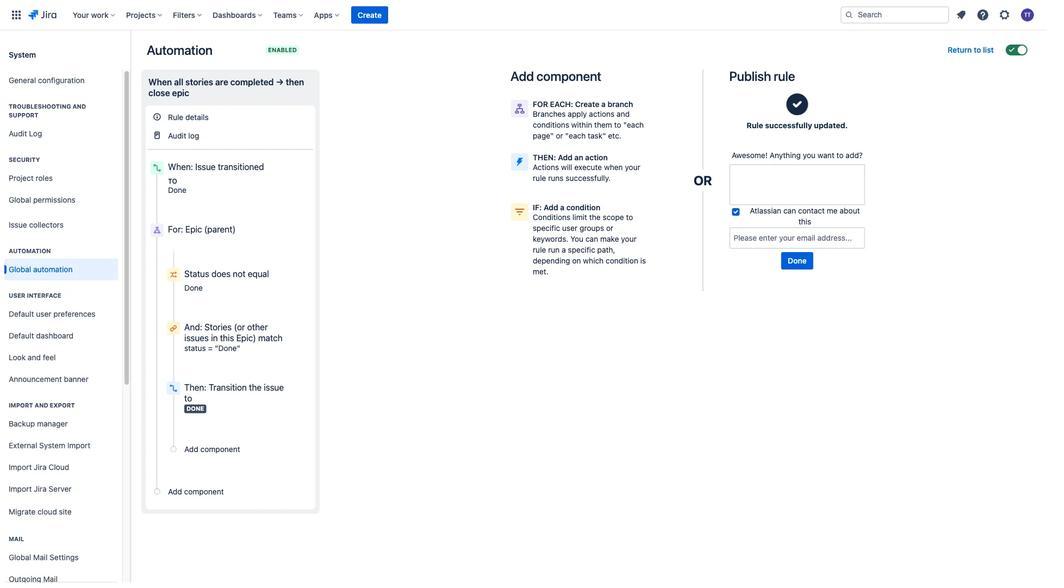 Task type: describe. For each thing, give the bounding box(es) containing it.
Please enter your email address... field
[[731, 229, 865, 248]]

your work
[[73, 10, 109, 19]]

and for look and feel
[[28, 353, 41, 362]]

this inside and: stories (or other issues in this epic) match status = "done"
[[220, 333, 234, 344]]

when all stories are completed → then close epic
[[149, 77, 306, 98]]

to inside the for each: create a branch branches apply actions and conditions within them to "each page" or "each task" etc.
[[615, 121, 622, 129]]

does
[[212, 269, 231, 279]]

help image
[[977, 8, 990, 21]]

issue inside when: issue transitioned to done
[[195, 162, 216, 172]]

to right the want on the top right
[[837, 151, 844, 160]]

server
[[49, 485, 72, 494]]

global permissions
[[9, 196, 76, 205]]

search image
[[846, 11, 854, 19]]

manager
[[37, 420, 68, 429]]

collectors
[[29, 221, 64, 230]]

work
[[91, 10, 109, 19]]

done inside status does not equal done
[[184, 284, 203, 293]]

rule for rule details
[[168, 112, 184, 121]]

updated.
[[815, 121, 849, 130]]

0 vertical spatial system
[[9, 50, 36, 59]]

your profile and settings image
[[1022, 8, 1035, 21]]

0 vertical spatial "each
[[624, 121, 644, 129]]

→
[[276, 77, 284, 87]]

teams button
[[270, 6, 308, 24]]

depending
[[533, 257, 571, 266]]

automation group
[[4, 236, 118, 284]]

default for default dashboard
[[9, 332, 34, 341]]

transition
[[209, 383, 247, 393]]

configuration
[[38, 76, 85, 85]]

rule details button
[[148, 108, 313, 126]]

then:
[[533, 153, 556, 162]]

this inside the "atlassian can contact me about this"
[[799, 217, 812, 226]]

0 horizontal spatial mail
[[9, 536, 24, 543]]

create inside button
[[358, 10, 382, 19]]

appswitcher icon image
[[10, 8, 23, 21]]

rule details
[[168, 112, 209, 121]]

external system import
[[9, 442, 90, 451]]

global automation
[[9, 265, 73, 274]]

epic
[[185, 224, 202, 235]]

issue inside issue collectors link
[[9, 221, 27, 230]]

match
[[258, 333, 283, 344]]

import and export group
[[4, 391, 118, 528]]

stories
[[186, 77, 213, 87]]

apply
[[568, 110, 587, 119]]

and for import and export
[[35, 402, 48, 409]]

runs
[[549, 174, 564, 183]]

which
[[584, 257, 604, 266]]

look and feel
[[9, 353, 56, 362]]

announcement banner
[[9, 375, 89, 384]]

or inside if: add a condition conditions limit the scope to specific user groups or keywords. you can make your rule run a specific path, depending on which condition is met.
[[607, 224, 614, 233]]

the inside "then: transition the issue to"
[[249, 383, 262, 393]]

user interface group
[[4, 281, 118, 394]]

0 vertical spatial rule
[[774, 69, 796, 84]]

import jira server link
[[4, 479, 118, 501]]

feel
[[43, 353, 56, 362]]

default dashboard
[[9, 332, 74, 341]]

add inside then: add an action actions will execute when your rule runs successfully.
[[558, 153, 573, 162]]

jira for cloud
[[34, 463, 47, 472]]

can inside the "atlassian can contact me about this"
[[784, 206, 797, 215]]

awesome! anything you want to add?
[[732, 151, 863, 160]]

migrate
[[9, 508, 35, 517]]

your inside then: add an action actions will execute when your rule runs successfully.
[[625, 163, 641, 172]]

all
[[174, 77, 183, 87]]

done button
[[782, 252, 814, 270]]

(parent)
[[204, 224, 236, 235]]

add inside if: add a condition conditions limit the scope to specific user groups or keywords. you can make your rule run a specific path, depending on which condition is met.
[[544, 203, 559, 212]]

audit log link
[[4, 123, 118, 145]]

import for import jira server
[[9, 485, 32, 494]]

can inside if: add a condition conditions limit the scope to specific user groups or keywords. you can make your rule run a specific path, depending on which condition is met.
[[586, 235, 599, 244]]

troubleshooting and support group
[[4, 91, 118, 148]]

global mail settings
[[9, 554, 79, 563]]

or inside the for each: create a branch branches apply actions and conditions within them to "each page" or "each task" etc.
[[556, 131, 564, 140]]

rule for rule successfully updated.
[[747, 121, 764, 130]]

conditions
[[533, 121, 570, 129]]

is
[[641, 257, 647, 266]]

global for global mail settings
[[9, 554, 31, 563]]

component for the top add component button
[[201, 445, 240, 454]]

and inside the for each: create a branch branches apply actions and conditions within them to "each page" or "each task" etc.
[[617, 110, 630, 119]]

automation
[[33, 265, 73, 274]]

are
[[215, 77, 228, 87]]

1 vertical spatial specific
[[568, 246, 596, 255]]

run
[[549, 246, 560, 255]]

1 horizontal spatial condition
[[606, 257, 639, 266]]

1 horizontal spatial automation
[[147, 42, 213, 58]]

security
[[9, 156, 40, 164]]

import and export
[[9, 402, 75, 409]]

actions
[[589, 110, 615, 119]]

close
[[149, 88, 170, 98]]

create inside the for each: create a branch branches apply actions and conditions within them to "each page" or "each task" etc.
[[576, 100, 600, 109]]

conditions
[[533, 213, 571, 222]]

dashboards button
[[210, 6, 267, 24]]

your work button
[[70, 6, 120, 24]]

troubleshooting
[[9, 103, 71, 110]]

if:
[[533, 203, 542, 212]]

awesome!
[[732, 151, 768, 160]]

projects
[[126, 10, 156, 19]]

when
[[605, 163, 623, 172]]

audit log
[[9, 129, 42, 138]]

done down then:
[[187, 406, 204, 413]]

for: epic (parent) button
[[148, 221, 313, 242]]

rule successfully updated.
[[747, 121, 849, 130]]

0 vertical spatial add component
[[511, 69, 602, 84]]

global mail settings link
[[4, 547, 118, 569]]

import inside external system import 'link'
[[67, 442, 90, 451]]

banner containing your work
[[0, 0, 1048, 30]]

=
[[208, 344, 213, 353]]

will
[[562, 163, 573, 172]]

rule inside if: add a condition conditions limit the scope to specific user groups or keywords. you can make your rule run a specific path, depending on which condition is met.
[[533, 246, 547, 255]]

keywords.
[[533, 235, 569, 244]]

action
[[586, 153, 608, 162]]

and for troubleshooting and support
[[73, 103, 86, 110]]

project roles link
[[4, 168, 118, 189]]

preferences
[[53, 310, 96, 319]]

0 vertical spatial specific
[[533, 224, 561, 233]]

scope
[[603, 213, 624, 222]]

issue collectors
[[9, 221, 64, 230]]

in
[[211, 333, 218, 344]]

look
[[9, 353, 26, 362]]

2 vertical spatial a
[[562, 246, 566, 255]]



Task type: locate. For each thing, give the bounding box(es) containing it.
0 vertical spatial your
[[625, 163, 641, 172]]

return to list
[[949, 45, 995, 54]]

jira inside import jira server link
[[34, 485, 47, 494]]

duplicate image
[[285, 382, 298, 395]]

return
[[949, 45, 973, 54]]

to inside "then: transition the issue to"
[[184, 393, 192, 404]]

a up actions
[[602, 100, 606, 109]]

automation up "all"
[[147, 42, 213, 58]]

and left feel at the left of the page
[[28, 353, 41, 362]]

external system import link
[[4, 435, 118, 457]]

global up the user
[[9, 265, 31, 274]]

sidebar navigation image
[[119, 44, 143, 65]]

on
[[573, 257, 581, 266]]

2 vertical spatial component
[[184, 488, 224, 497]]

and inside import and export group
[[35, 402, 48, 409]]

audit left log
[[9, 129, 27, 138]]

mail left settings
[[33, 554, 48, 563]]

backup manager link
[[4, 414, 118, 435]]

to down then:
[[184, 393, 192, 404]]

import down external
[[9, 463, 32, 472]]

primary element
[[7, 0, 841, 30]]

0 vertical spatial user
[[563, 224, 578, 233]]

automation
[[147, 42, 213, 58], [9, 248, 51, 255]]

global for global permissions
[[9, 196, 31, 205]]

external
[[9, 442, 37, 451]]

branch
[[608, 100, 634, 109]]

met.
[[533, 267, 549, 276]]

0 horizontal spatial issue
[[9, 221, 27, 230]]

0 horizontal spatial "each
[[566, 131, 586, 140]]

1 horizontal spatial "each
[[624, 121, 644, 129]]

or up make
[[607, 224, 614, 233]]

audit left the 'log'
[[168, 131, 186, 140]]

notifications image
[[955, 8, 968, 21]]

a inside the for each: create a branch branches apply actions and conditions within them to "each page" or "each task" etc.
[[602, 100, 606, 109]]

your
[[625, 163, 641, 172], [622, 235, 637, 244]]

user
[[563, 224, 578, 233], [36, 310, 51, 319]]

1 vertical spatial default
[[9, 332, 34, 341]]

general configuration link
[[4, 70, 118, 91]]

1 horizontal spatial the
[[590, 213, 601, 222]]

mail inside global mail settings 'link'
[[33, 554, 48, 563]]

backup manager
[[9, 420, 68, 429]]

0 vertical spatial default
[[9, 310, 34, 319]]

None text field
[[730, 164, 866, 206]]

"each down branch
[[624, 121, 644, 129]]

create up apply
[[576, 100, 600, 109]]

rule down actions
[[533, 174, 547, 183]]

announcement banner link
[[4, 369, 118, 391]]

user interface
[[9, 292, 61, 300]]

condition down path,
[[606, 257, 639, 266]]

0 horizontal spatial the
[[249, 383, 262, 393]]

global inside 'link'
[[9, 554, 31, 563]]

1 vertical spatial a
[[561, 203, 565, 212]]

migrate cloud site link
[[4, 501, 118, 525]]

site
[[59, 508, 72, 517]]

add component
[[511, 69, 602, 84], [184, 445, 240, 454], [168, 488, 224, 497]]

log
[[29, 129, 42, 138]]

can left contact
[[784, 206, 797, 215]]

import jira cloud
[[9, 463, 69, 472]]

done down please enter your email address... field
[[788, 257, 807, 266]]

rule inside 'button'
[[168, 112, 184, 121]]

global inside the automation group
[[9, 265, 31, 274]]

default inside default user preferences link
[[9, 310, 34, 319]]

add component for add component button to the bottom
[[168, 488, 224, 497]]

rule inside then: add an action actions will execute when your rule runs successfully.
[[533, 174, 547, 183]]

to right the scope
[[627, 213, 634, 222]]

settings image
[[999, 8, 1012, 21]]

global permissions link
[[4, 189, 118, 211]]

1 vertical spatial create
[[576, 100, 600, 109]]

system down 'manager'
[[39, 442, 65, 451]]

Search field
[[841, 6, 950, 24]]

to inside if: add a condition conditions limit the scope to specific user groups or keywords. you can make your rule run a specific path, depending on which condition is met.
[[627, 213, 634, 222]]

want
[[818, 151, 835, 160]]

then: transition the issue to
[[184, 383, 284, 404]]

0 horizontal spatial condition
[[567, 203, 601, 212]]

1 vertical spatial condition
[[606, 257, 639, 266]]

component
[[537, 69, 602, 84], [201, 445, 240, 454], [184, 488, 224, 497]]

1 horizontal spatial create
[[576, 100, 600, 109]]

successfully
[[766, 121, 813, 130]]

rule up audit log
[[168, 112, 184, 121]]

done down to
[[168, 186, 187, 195]]

this up "done"
[[220, 333, 234, 344]]

global inside security group
[[9, 196, 31, 205]]

1 vertical spatial rule
[[533, 174, 547, 183]]

0 horizontal spatial automation
[[9, 248, 51, 255]]

to inside button
[[975, 45, 982, 54]]

2 default from the top
[[9, 332, 34, 341]]

etc.
[[609, 131, 622, 140]]

and inside troubleshooting and support
[[73, 103, 86, 110]]

within
[[572, 121, 593, 129]]

done inside when: issue transitioned to done
[[168, 186, 187, 195]]

1 vertical spatial "each
[[566, 131, 586, 140]]

1 vertical spatial your
[[622, 235, 637, 244]]

1 vertical spatial system
[[39, 442, 65, 451]]

for
[[533, 100, 549, 109]]

system up general at the top of page
[[9, 50, 36, 59]]

user inside if: add a condition conditions limit the scope to specific user groups or keywords. you can make your rule run a specific path, depending on which condition is met.
[[563, 224, 578, 233]]

status
[[184, 344, 206, 353]]

0 horizontal spatial system
[[9, 50, 36, 59]]

your right when
[[625, 163, 641, 172]]

system inside external system import 'link'
[[39, 442, 65, 451]]

done down status
[[184, 284, 203, 293]]

you
[[571, 235, 584, 244]]

issue right when:
[[195, 162, 216, 172]]

or
[[694, 173, 712, 188]]

issue collectors link
[[4, 214, 118, 236]]

publish rule
[[730, 69, 796, 84]]

and inside 'look and feel' 'link'
[[28, 353, 41, 362]]

0 vertical spatial mail
[[9, 536, 24, 543]]

security group
[[4, 145, 118, 214]]

1 horizontal spatial this
[[799, 217, 812, 226]]

import for import and export
[[9, 402, 33, 409]]

apps
[[314, 10, 333, 19]]

migrate cloud site
[[9, 508, 72, 517]]

interface
[[27, 292, 61, 300]]

audit inside button
[[168, 131, 186, 140]]

0 vertical spatial a
[[602, 100, 606, 109]]

import up "backup"
[[9, 402, 33, 409]]

an
[[575, 153, 584, 162]]

default inside default dashboard link
[[9, 332, 34, 341]]

done inside the done button
[[788, 257, 807, 266]]

or
[[556, 131, 564, 140], [607, 224, 614, 233]]

limit
[[573, 213, 588, 222]]

enabled
[[268, 46, 297, 53]]

2 global from the top
[[9, 265, 31, 274]]

jira image
[[28, 8, 56, 21], [28, 8, 56, 21]]

filters button
[[170, 6, 206, 24]]

your right make
[[622, 235, 637, 244]]

then:
[[184, 383, 207, 393]]

1 horizontal spatial can
[[784, 206, 797, 215]]

1 horizontal spatial specific
[[568, 246, 596, 255]]

import down backup manager link
[[67, 442, 90, 451]]

cloud
[[38, 508, 57, 517]]

create right apps dropdown button
[[358, 10, 382, 19]]

jira left server
[[34, 485, 47, 494]]

atlassian
[[750, 206, 782, 215]]

0 vertical spatial create
[[358, 10, 382, 19]]

0 horizontal spatial or
[[556, 131, 564, 140]]

0 vertical spatial global
[[9, 196, 31, 205]]

0 horizontal spatial this
[[220, 333, 234, 344]]

user down the interface
[[36, 310, 51, 319]]

audit inside troubleshooting and support group
[[9, 129, 27, 138]]

import inside import jira cloud link
[[9, 463, 32, 472]]

and down branch
[[617, 110, 630, 119]]

1 vertical spatial jira
[[34, 485, 47, 494]]

0 horizontal spatial user
[[36, 310, 51, 319]]

1 horizontal spatial issue
[[195, 162, 216, 172]]

0 vertical spatial can
[[784, 206, 797, 215]]

0 horizontal spatial can
[[586, 235, 599, 244]]

0 vertical spatial the
[[590, 213, 601, 222]]

1 vertical spatial the
[[249, 383, 262, 393]]

add?
[[846, 151, 863, 160]]

create button
[[351, 6, 388, 24]]

1 horizontal spatial or
[[607, 224, 614, 233]]

status
[[184, 269, 209, 279]]

the left issue
[[249, 383, 262, 393]]

user inside group
[[36, 310, 51, 319]]

0 vertical spatial condition
[[567, 203, 601, 212]]

make
[[601, 235, 620, 244]]

general configuration
[[9, 76, 85, 85]]

apps button
[[311, 6, 344, 24]]

automation up global automation
[[9, 248, 51, 255]]

can down groups
[[586, 235, 599, 244]]

you
[[804, 151, 816, 160]]

1 horizontal spatial user
[[563, 224, 578, 233]]

1 vertical spatial or
[[607, 224, 614, 233]]

rule left run at the right top of page
[[533, 246, 547, 255]]

automation inside group
[[9, 248, 51, 255]]

rule right the 'publish'
[[774, 69, 796, 84]]

2 vertical spatial rule
[[533, 246, 547, 255]]

default user preferences
[[9, 310, 96, 319]]

0 horizontal spatial specific
[[533, 224, 561, 233]]

rule up awesome!
[[747, 121, 764, 130]]

cloud
[[49, 463, 69, 472]]

"done"
[[215, 344, 241, 353]]

user up you
[[563, 224, 578, 233]]

condition up limit
[[567, 203, 601, 212]]

1 vertical spatial this
[[220, 333, 234, 344]]

default down the user
[[9, 310, 34, 319]]

to up etc.
[[615, 121, 622, 129]]

import for import jira cloud
[[9, 463, 32, 472]]

specific up 'keywords.'
[[533, 224, 561, 233]]

or down conditions
[[556, 131, 564, 140]]

user
[[9, 292, 25, 300]]

for:
[[168, 224, 183, 235]]

details
[[186, 112, 209, 121]]

1 vertical spatial add component
[[184, 445, 240, 454]]

default up look
[[9, 332, 34, 341]]

me
[[828, 206, 838, 215]]

issue left collectors
[[9, 221, 27, 230]]

and up backup manager
[[35, 402, 48, 409]]

0 horizontal spatial create
[[358, 10, 382, 19]]

0 vertical spatial automation
[[147, 42, 213, 58]]

1 default from the top
[[9, 310, 34, 319]]

execute
[[575, 163, 602, 172]]

0 vertical spatial or
[[556, 131, 564, 140]]

epic
[[172, 88, 189, 98]]

troubleshooting and support
[[9, 103, 86, 119]]

audit log
[[168, 131, 199, 140]]

and
[[73, 103, 86, 110], [617, 110, 630, 119], [28, 353, 41, 362], [35, 402, 48, 409]]

0 vertical spatial this
[[799, 217, 812, 226]]

2 jira from the top
[[34, 485, 47, 494]]

audit for audit log
[[9, 129, 27, 138]]

1 vertical spatial can
[[586, 235, 599, 244]]

"each
[[624, 121, 644, 129], [566, 131, 586, 140]]

1 jira from the top
[[34, 463, 47, 472]]

1 horizontal spatial system
[[39, 442, 65, 451]]

teams
[[273, 10, 297, 19]]

to left list
[[975, 45, 982, 54]]

0 vertical spatial add component button
[[164, 440, 313, 459]]

audit for audit log
[[168, 131, 186, 140]]

mail group
[[4, 525, 118, 584]]

default dashboard link
[[4, 325, 118, 347]]

0 vertical spatial jira
[[34, 463, 47, 472]]

publish
[[730, 69, 772, 84]]

your inside if: add a condition conditions limit the scope to specific user groups or keywords. you can make your rule run a specific path, depending on which condition is met.
[[622, 235, 637, 244]]

1 vertical spatial automation
[[9, 248, 51, 255]]

jira left cloud
[[34, 463, 47, 472]]

support
[[9, 112, 38, 119]]

and down configuration on the top left of the page
[[73, 103, 86, 110]]

1 vertical spatial add component button
[[148, 483, 313, 501]]

groups
[[580, 224, 605, 233]]

1 global from the top
[[9, 196, 31, 205]]

3 global from the top
[[9, 554, 31, 563]]

1 vertical spatial user
[[36, 310, 51, 319]]

0 vertical spatial issue
[[195, 162, 216, 172]]

project roles
[[9, 174, 53, 183]]

roles
[[36, 174, 53, 183]]

a up conditions
[[561, 203, 565, 212]]

1 vertical spatial mail
[[33, 554, 48, 563]]

project
[[9, 174, 34, 183]]

add component button
[[164, 440, 313, 459], [148, 483, 313, 501]]

add component for the top add component button
[[184, 445, 240, 454]]

about
[[840, 206, 861, 215]]

component for add component button to the bottom
[[184, 488, 224, 497]]

jira inside import jira cloud link
[[34, 463, 47, 472]]

issue
[[264, 383, 284, 393]]

the inside if: add a condition conditions limit the scope to specific user groups or keywords. you can make your rule run a specific path, depending on which condition is met.
[[590, 213, 601, 222]]

import up migrate
[[9, 485, 32, 494]]

for each: create a branch branches apply actions and conditions within them to "each page" or "each task" etc.
[[533, 100, 644, 140]]

1 vertical spatial global
[[9, 265, 31, 274]]

look and feel link
[[4, 347, 118, 369]]

2 vertical spatial global
[[9, 554, 31, 563]]

global for global automation
[[9, 265, 31, 274]]

0 horizontal spatial rule
[[168, 112, 184, 121]]

global left settings
[[9, 554, 31, 563]]

1 horizontal spatial rule
[[747, 121, 764, 130]]

2 vertical spatial add component
[[168, 488, 224, 497]]

1 vertical spatial component
[[201, 445, 240, 454]]

stories
[[205, 322, 232, 333]]

1 horizontal spatial mail
[[33, 554, 48, 563]]

global down project
[[9, 196, 31, 205]]

banner
[[64, 375, 89, 384]]

1 horizontal spatial audit
[[168, 131, 186, 140]]

specific down you
[[568, 246, 596, 255]]

"each down within
[[566, 131, 586, 140]]

this down contact
[[799, 217, 812, 226]]

banner
[[0, 0, 1048, 30]]

transitioned
[[218, 162, 264, 172]]

0 vertical spatial component
[[537, 69, 602, 84]]

to
[[168, 177, 177, 185]]

a right run at the right top of page
[[562, 246, 566, 255]]

completed
[[231, 77, 274, 87]]

the up groups
[[590, 213, 601, 222]]

jira for server
[[34, 485, 47, 494]]

default for default user preferences
[[9, 310, 34, 319]]

task"
[[588, 131, 607, 140]]

0 horizontal spatial audit
[[9, 129, 27, 138]]

import inside import jira server link
[[9, 485, 32, 494]]

1 vertical spatial issue
[[9, 221, 27, 230]]

mail down migrate
[[9, 536, 24, 543]]



Task type: vqa. For each thing, say whether or not it's contained in the screenshot.
the left by
no



